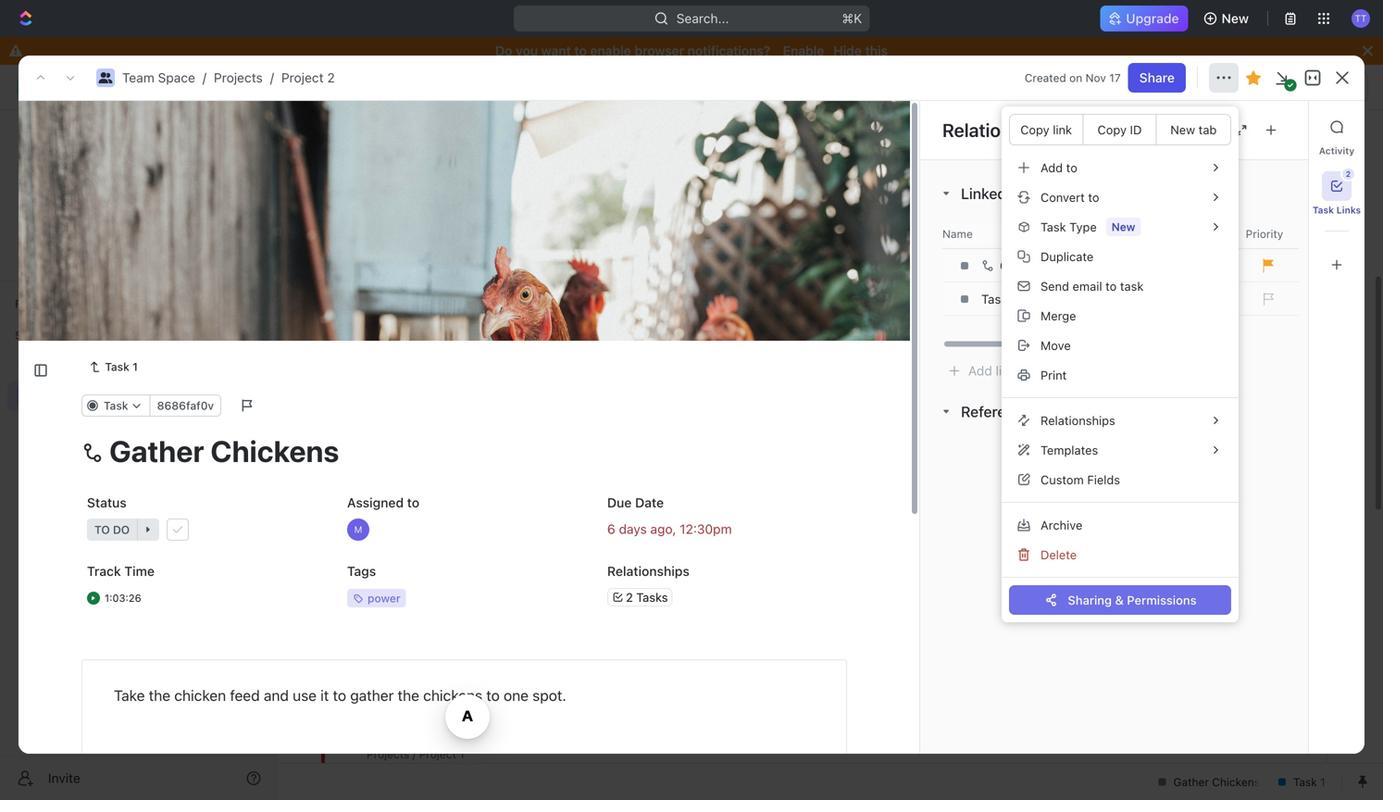 Task type: describe. For each thing, give the bounding box(es) containing it.
add right "assigned"
[[419, 500, 442, 515]]

team inside tree
[[44, 388, 77, 404]]

gantt
[[583, 200, 617, 215]]

add to button
[[1009, 153, 1232, 182]]

upgrade link
[[1100, 6, 1189, 31]]

add inside add to button
[[1041, 161, 1063, 175]]

linked
[[961, 185, 1007, 202]]

projects
[[214, 70, 263, 85]]

references 0
[[961, 403, 1054, 420]]

team space link for user group icon inside team space tree
[[44, 382, 265, 411]]

duplicate
[[1041, 250, 1094, 263]]

links
[[1337, 205, 1361, 215]]

new for the new button
[[1222, 11, 1249, 26]]

board
[[781, 200, 818, 215]]

task links
[[1313, 205, 1361, 215]]

chickens
[[423, 687, 483, 704]]

track
[[87, 564, 121, 579]]

0 vertical spatial add task
[[1250, 147, 1306, 162]]

move
[[1041, 338, 1071, 352]]

copy id
[[1098, 123, 1142, 137]]

new tab
[[1171, 123, 1217, 137]]

user group image inside team space tree
[[19, 391, 33, 402]]

print button
[[1009, 360, 1232, 390]]

copy id button
[[1084, 115, 1157, 144]]

home
[[44, 125, 80, 140]]

it
[[321, 687, 329, 704]]

2 vertical spatial relationships
[[607, 564, 690, 579]]

Edit task name text field
[[81, 434, 847, 469]]

archive button
[[1009, 510, 1232, 540]]

templates button
[[1009, 435, 1232, 465]]

take
[[114, 687, 145, 704]]

gantt link
[[579, 194, 617, 220]]

17
[[1110, 71, 1121, 84]]

hide inside hide button
[[961, 246, 986, 259]]

chat link
[[714, 194, 747, 220]]

custom
[[1041, 473, 1084, 487]]

relationships inside task sidebar content section
[[943, 119, 1057, 141]]

and
[[264, 687, 289, 704]]

space right the 'project 2' link
[[348, 79, 386, 94]]

assignees button
[[749, 241, 835, 263]]

sharing & permissions
[[1068, 593, 1197, 607]]

sharing & permissions button
[[1009, 585, 1232, 615]]

project 2
[[367, 325, 433, 343]]

to inside button
[[1106, 279, 1117, 293]]

customize
[[1226, 200, 1291, 215]]

2 vertical spatial add task
[[419, 677, 473, 692]]

created
[[1025, 71, 1067, 84]]

favorites
[[15, 297, 64, 310]]

references
[[961, 403, 1039, 420]]

permissions
[[1127, 593, 1197, 607]]

this
[[865, 43, 888, 58]]

new for tab
[[1171, 123, 1196, 137]]

send email to task button
[[1009, 271, 1232, 301]]

add up customize
[[1250, 147, 1274, 162]]

task type
[[1041, 220, 1097, 234]]

spaces
[[15, 329, 54, 342]]

user group image
[[294, 82, 306, 92]]

chicken
[[174, 687, 226, 704]]

task sidebar navigation tab list
[[1313, 112, 1361, 280]]

team right user group image
[[311, 79, 344, 94]]

date
[[635, 495, 664, 510]]

tags
[[347, 564, 376, 579]]

docs
[[44, 188, 75, 203]]

team space link for the right user group icon
[[122, 70, 195, 85]]

notifications?
[[688, 43, 770, 58]]

add to button
[[1009, 153, 1232, 182]]

delete button
[[1009, 540, 1232, 570]]

convert to
[[1041, 190, 1100, 204]]

team space inside team space tree
[[44, 388, 119, 404]]

name
[[943, 227, 973, 240]]

move button
[[1009, 331, 1232, 360]]

1 vertical spatial 1
[[133, 360, 138, 373]]

friends
[[526, 645, 572, 660]]

space left the projects
[[158, 70, 195, 85]]

inbox
[[44, 156, 77, 171]]

1 horizontal spatial project
[[367, 325, 417, 343]]

task inside tab list
[[1313, 205, 1334, 215]]

copy link button
[[1010, 115, 1084, 144]]

enable
[[590, 43, 631, 58]]

send
[[1041, 279, 1070, 293]]

chat
[[718, 200, 747, 215]]

share for share button on top of new tab button
[[1166, 79, 1201, 94]]

correct typos link
[[977, 250, 1124, 282]]

browser
[[635, 43, 684, 58]]

enable
[[783, 43, 824, 58]]

2 vertical spatial add task button
[[410, 674, 481, 696]]

correct typos
[[1000, 258, 1080, 273]]

sharing
[[1068, 593, 1112, 607]]

new button
[[1196, 4, 1260, 33]]

one
[[504, 687, 529, 704]]

2 the from the left
[[398, 687, 420, 704]]

inbox link
[[7, 149, 269, 179]]

‎task 2 link
[[977, 283, 1124, 315]]

dashboards
[[44, 219, 116, 234]]

board link
[[778, 194, 818, 220]]

gather
[[350, 687, 394, 704]]

share for share button on the right of 17
[[1140, 70, 1175, 85]]

automations
[[1230, 79, 1308, 94]]

task
[[1120, 279, 1144, 293]]

0 horizontal spatial hide
[[834, 43, 862, 58]]

overview
[[345, 200, 403, 215]]



Task type: locate. For each thing, give the bounding box(es) containing it.
hide button
[[954, 241, 993, 263]]

assignees
[[772, 246, 827, 259]]

new left tab
[[1171, 123, 1196, 137]]

8686faf0v button
[[150, 395, 221, 417]]

sidebar navigation
[[0, 65, 277, 800]]

hide left this
[[834, 43, 862, 58]]

0 vertical spatial team space
[[311, 79, 386, 94]]

1 horizontal spatial user group image
[[99, 72, 113, 83]]

2 vertical spatial team space
[[44, 388, 119, 404]]

email
[[1073, 279, 1103, 293]]

2 copy from the left
[[1098, 123, 1127, 137]]

0 vertical spatial user group image
[[99, 72, 113, 83]]

with
[[497, 645, 523, 660]]

0 horizontal spatial project
[[281, 70, 324, 85]]

copy link
[[1021, 123, 1072, 137]]

created on nov 17
[[1025, 71, 1121, 84]]

print
[[1041, 368, 1067, 382]]

typos
[[1047, 258, 1080, 273]]

0 horizontal spatial user group image
[[19, 391, 33, 402]]

team space right user group image
[[311, 79, 386, 94]]

type
[[1070, 220, 1097, 234]]

the
[[149, 687, 171, 704], [398, 687, 420, 704]]

share button right 17
[[1129, 63, 1186, 93]]

hide down name
[[961, 246, 986, 259]]

2 / from the left
[[270, 70, 274, 85]]

add up convert
[[1041, 161, 1063, 175]]

add task down 'edit task name' text field
[[419, 500, 473, 515]]

add task up customize
[[1250, 147, 1306, 162]]

1 vertical spatial add task button
[[410, 497, 481, 519]]

copy inside button
[[1021, 123, 1050, 137]]

archive
[[1041, 518, 1083, 532]]

copy
[[1021, 123, 1050, 137], [1098, 123, 1127, 137]]

do
[[495, 43, 513, 58]]

0 horizontal spatial /
[[203, 70, 206, 85]]

spot.
[[533, 687, 567, 704]]

space
[[158, 70, 195, 85], [348, 79, 386, 94], [390, 138, 464, 169], [81, 388, 119, 404]]

list
[[437, 200, 459, 215]]

share button up new tab button
[[1155, 72, 1213, 102]]

1 vertical spatial hide
[[961, 246, 986, 259]]

calendar link
[[490, 194, 548, 220]]

8686faf0v
[[157, 399, 214, 412]]

user group image up home link
[[99, 72, 113, 83]]

space inside tree
[[81, 388, 119, 404]]

hanging
[[419, 645, 470, 660]]

2 vertical spatial new
[[1112, 220, 1136, 233]]

add task button up customize
[[1239, 140, 1317, 169]]

1 horizontal spatial 1
[[1320, 80, 1325, 93]]

duplicate button
[[1009, 242, 1232, 271]]

do you want to enable browser notifications? enable hide this
[[495, 43, 888, 58]]

team space down task 1 link
[[44, 388, 119, 404]]

0 horizontal spatial the
[[149, 687, 171, 704]]

to
[[575, 43, 587, 58], [1067, 161, 1078, 175], [1088, 190, 1100, 204], [1106, 279, 1117, 293], [407, 495, 420, 510], [333, 687, 346, 704], [486, 687, 500, 704]]

Search tasks... text field
[[1153, 238, 1338, 266]]

upgrade
[[1126, 11, 1179, 26]]

/ left user group image
[[270, 70, 274, 85]]

copy left id
[[1098, 123, 1127, 137]]

team up overview link
[[321, 138, 385, 169]]

share right 17
[[1140, 70, 1175, 85]]

1 horizontal spatial copy
[[1098, 123, 1127, 137]]

0
[[1046, 404, 1054, 419]]

new tab button
[[1157, 115, 1231, 144]]

relationships
[[943, 119, 1057, 141], [1041, 413, 1116, 427], [607, 564, 690, 579]]

1 vertical spatial new
[[1171, 123, 1196, 137]]

user group image down spaces
[[19, 391, 33, 402]]

0 horizontal spatial copy
[[1021, 123, 1050, 137]]

0 vertical spatial new
[[1222, 11, 1249, 26]]

new up "automations"
[[1222, 11, 1249, 26]]

user group image
[[99, 72, 113, 83], [19, 391, 33, 402]]

1 / from the left
[[203, 70, 206, 85]]

1 horizontal spatial the
[[398, 687, 420, 704]]

0 vertical spatial add task button
[[1239, 140, 1317, 169]]

the right gather
[[398, 687, 420, 704]]

team space / projects / project 2
[[122, 70, 335, 85]]

1 vertical spatial relationships
[[1041, 413, 1116, 427]]

0 horizontal spatial new
[[1112, 220, 1136, 233]]

id
[[1130, 123, 1142, 137]]

tab
[[1199, 123, 1217, 137]]

on
[[1070, 71, 1083, 84]]

space up list "link"
[[390, 138, 464, 169]]

you
[[516, 43, 538, 58]]

2 inside 'link'
[[1011, 292, 1019, 307]]

1 copy from the left
[[1021, 123, 1050, 137]]

team space up 'overview'
[[321, 138, 470, 169]]

1 vertical spatial project
[[367, 325, 417, 343]]

&
[[1115, 593, 1124, 607]]

search
[[1090, 200, 1133, 215]]

add task down hanging
[[419, 677, 473, 692]]

0 vertical spatial project
[[281, 70, 324, 85]]

custom fields
[[1041, 473, 1121, 487]]

nov
[[1086, 71, 1107, 84]]

team down spaces
[[44, 388, 77, 404]]

new
[[1222, 11, 1249, 26], [1171, 123, 1196, 137], [1112, 220, 1136, 233]]

relationships up 2 tasks
[[607, 564, 690, 579]]

copy for copy link
[[1021, 123, 1050, 137]]

space down task 1 link
[[81, 388, 119, 404]]

2 inside button
[[1346, 170, 1351, 178]]

1 vertical spatial add task
[[419, 500, 473, 515]]

new inside button
[[1222, 11, 1249, 26]]

copy inside button
[[1098, 123, 1127, 137]]

correct
[[1000, 258, 1044, 273]]

convert to button
[[1009, 182, 1232, 212]]

due date
[[607, 495, 664, 510]]

add task button down 'edit task name' text field
[[410, 497, 481, 519]]

1 horizontal spatial new
[[1171, 123, 1196, 137]]

team space link inside tree
[[44, 382, 265, 411]]

⌘k
[[842, 11, 862, 26]]

out
[[473, 645, 493, 660]]

task 1
[[105, 360, 138, 373]]

project 2 link
[[281, 70, 335, 85]]

new down search on the top
[[1112, 220, 1136, 233]]

task
[[1278, 147, 1306, 162], [1313, 205, 1334, 215], [1041, 220, 1066, 234], [105, 360, 130, 373], [446, 500, 473, 515], [446, 677, 473, 692]]

send email to task
[[1041, 279, 1144, 293]]

merge button
[[1009, 301, 1232, 331]]

delete
[[1041, 548, 1077, 562]]

0 vertical spatial hide
[[834, 43, 862, 58]]

1 vertical spatial user group image
[[19, 391, 33, 402]]

‎task 2
[[982, 292, 1019, 307]]

1 horizontal spatial hide
[[961, 246, 986, 259]]

share up new tab button
[[1166, 79, 1201, 94]]

add down hanging
[[419, 677, 442, 692]]

share
[[1140, 70, 1175, 85], [1166, 79, 1201, 94]]

projects link
[[214, 70, 263, 85]]

2
[[327, 70, 335, 85], [1346, 170, 1351, 178], [1014, 186, 1022, 201], [1011, 292, 1019, 307], [420, 325, 429, 343], [626, 591, 633, 604]]

0 vertical spatial 1
[[1320, 80, 1325, 93]]

the right "take"
[[149, 687, 171, 704]]

relationships inside button
[[1041, 413, 1116, 427]]

team up home link
[[122, 70, 154, 85]]

team space tree
[[7, 350, 269, 506]]

time
[[124, 564, 155, 579]]

hide
[[834, 43, 862, 58], [961, 246, 986, 259]]

invite
[[48, 770, 80, 786]]

2 horizontal spatial new
[[1222, 11, 1249, 26]]

search...
[[676, 11, 729, 26]]

team space link
[[122, 70, 195, 85], [288, 76, 390, 98], [44, 382, 265, 411]]

0 vertical spatial relationships
[[943, 119, 1057, 141]]

0 horizontal spatial 1
[[133, 360, 138, 373]]

docs link
[[7, 181, 269, 210]]

1 the from the left
[[149, 687, 171, 704]]

1 horizontal spatial /
[[270, 70, 274, 85]]

2 inside linked 2
[[1014, 186, 1022, 201]]

copy for copy id
[[1098, 123, 1127, 137]]

task sidebar content section
[[920, 101, 1383, 754]]

assigned
[[347, 495, 404, 510]]

2 tasks
[[626, 591, 668, 604]]

1
[[1320, 80, 1325, 93], [133, 360, 138, 373]]

project
[[281, 70, 324, 85], [367, 325, 417, 343]]

new inside button
[[1171, 123, 1196, 137]]

home link
[[7, 118, 269, 147]]

add task button down hanging
[[410, 674, 481, 696]]

/ left the projects link
[[203, 70, 206, 85]]

relationships up linked 2
[[943, 119, 1057, 141]]

1 vertical spatial team space
[[321, 138, 470, 169]]

use
[[293, 687, 317, 704]]

relationships up templates
[[1041, 413, 1116, 427]]

copy left link
[[1021, 123, 1050, 137]]

2 button
[[1322, 169, 1355, 201]]

convert to button
[[1009, 182, 1232, 212]]

hanging out with friends
[[419, 645, 572, 660]]

list link
[[433, 194, 459, 220]]

take the chicken feed and use it to gather the chickens to one spot.
[[114, 687, 567, 704]]

relationships button
[[1009, 406, 1232, 435]]

templates
[[1041, 443, 1099, 457]]

linked 2
[[961, 185, 1022, 202]]

link
[[1053, 123, 1072, 137]]

templates button
[[1009, 435, 1232, 465]]

add to
[[1041, 161, 1078, 175]]

‎task
[[982, 292, 1008, 307]]



Task type: vqa. For each thing, say whether or not it's contained in the screenshot.
Workload
no



